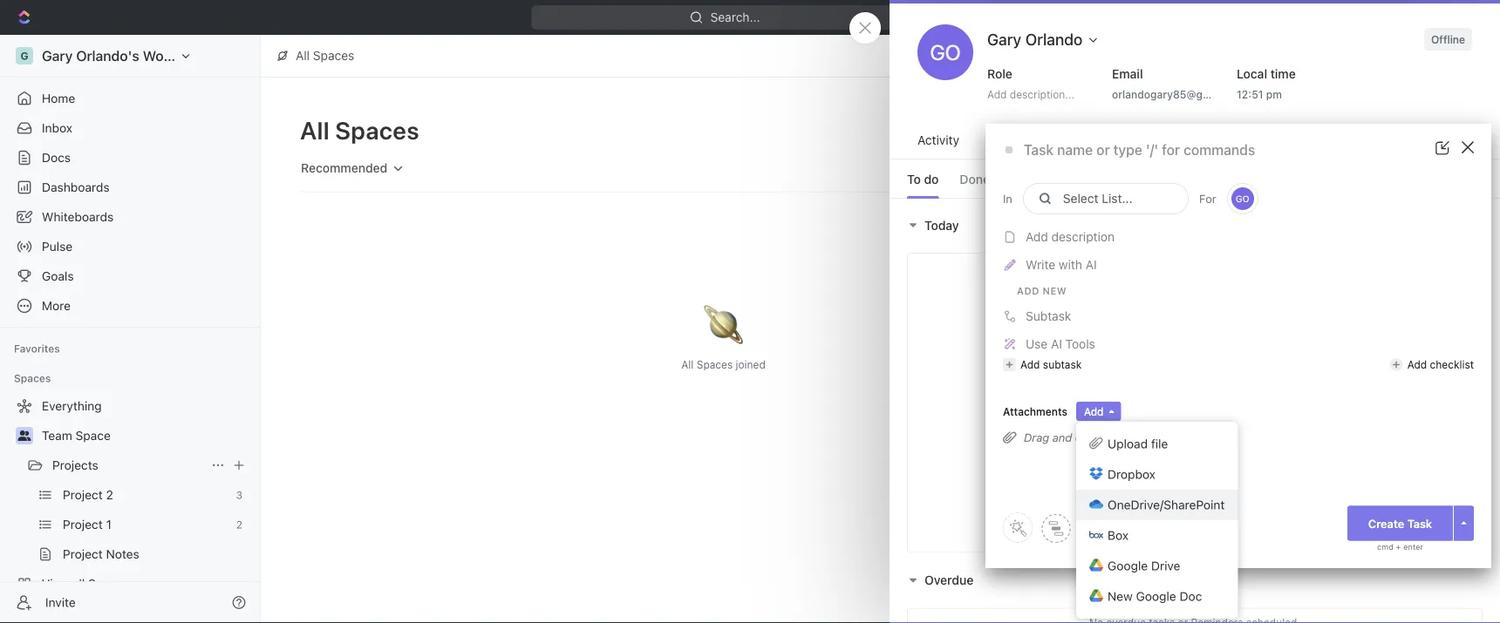 Task type: vqa. For each thing, say whether or not it's contained in the screenshot.
Do
no



Task type: describe. For each thing, give the bounding box(es) containing it.
goals link
[[7, 263, 253, 290]]

tree inside sidebar navigation
[[7, 392, 253, 624]]

subtask button
[[998, 303, 1479, 331]]

files
[[1103, 431, 1125, 444]]

visible spaces spaces shown in your left sidebar.
[[1198, 122, 1367, 159]]

today inside tasks and reminders that are scheduled for today will appear here.
[[1303, 484, 1336, 499]]

role
[[987, 67, 1012, 81]]

docs
[[42, 150, 71, 165]]

orlandogary85@gmail.com
[[1112, 88, 1248, 100]]

spaces inside sidebar navigation
[[14, 372, 51, 385]]

⌘k
[[892, 10, 911, 24]]

add for add new
[[1017, 285, 1040, 297]]

role add description...
[[987, 67, 1074, 100]]

add checklist
[[1407, 359, 1474, 371]]

1 vertical spatial space
[[1265, 192, 1301, 206]]

team space link
[[42, 422, 249, 450]]

add for add subtask
[[1020, 359, 1040, 371]]

add inside 'role add description...'
[[987, 88, 1007, 100]]

sidebar navigation
[[0, 35, 261, 624]]

done!
[[1245, 451, 1289, 471]]

today button
[[907, 218, 963, 232]]

dropbox
[[1108, 467, 1155, 482]]

add button
[[1076, 402, 1121, 421]]

space inside sidebar navigation
[[76, 429, 111, 443]]

drag and drop files to attach or
[[1024, 431, 1189, 444]]

tasks
[[1053, 484, 1085, 499]]

email
[[1112, 67, 1143, 81]]

write with ai
[[1026, 258, 1097, 272]]

local time 12:51 pm
[[1237, 67, 1296, 100]]

woohoo, you're all done!
[[1101, 451, 1289, 471]]

pulse link
[[7, 233, 253, 261]]

add for add description
[[1026, 230, 1048, 244]]

visible
[[1198, 122, 1245, 141]]

write with ai button
[[998, 251, 1479, 279]]

new for new google doc
[[1108, 590, 1133, 604]]

pm
[[1266, 88, 1282, 100]]

favorites
[[14, 343, 60, 355]]

new space
[[1073, 123, 1136, 138]]

google inside the new google doc button
[[1136, 590, 1176, 604]]

+
[[1396, 543, 1401, 552]]

onedrive/sharepoint
[[1108, 498, 1225, 512]]

subtask
[[1026, 309, 1071, 324]]

onedrive/sharepoint button
[[1076, 490, 1238, 521]]

add new
[[1017, 285, 1067, 297]]

tasks and reminders that are scheduled for today will appear here.
[[1053, 484, 1336, 518]]

shown
[[1237, 147, 1269, 159]]

doc
[[1180, 590, 1202, 604]]

assigned
[[1089, 133, 1140, 147]]

file
[[1151, 437, 1168, 451]]

cmd + enter
[[1377, 543, 1423, 552]]

Task name or type '/' for commands text field
[[1024, 141, 1405, 160]]

add description button
[[998, 223, 1479, 251]]

attachments
[[1003, 406, 1067, 418]]

new
[[1043, 285, 1067, 297]]

drop
[[1075, 431, 1100, 444]]

1 vertical spatial all
[[300, 116, 330, 144]]

box
[[1108, 528, 1129, 543]]

cmd
[[1377, 543, 1393, 552]]

local
[[1237, 67, 1267, 81]]

reminders
[[1112, 484, 1172, 499]]

overdue
[[924, 573, 973, 588]]

pencil image
[[1004, 259, 1016, 271]]

task
[[1407, 517, 1432, 530]]

create task
[[1368, 517, 1432, 530]]

search... inside button
[[1087, 161, 1136, 175]]

dashboards link
[[7, 174, 253, 201]]

attach
[[1142, 431, 1175, 444]]

here.
[[1212, 504, 1241, 518]]

add description... button
[[980, 84, 1095, 105]]

you're
[[1173, 451, 1220, 471]]

tools
[[1065, 337, 1095, 351]]

are
[[1201, 484, 1219, 499]]

email orlandogary85@gmail.com
[[1112, 67, 1248, 100]]

for
[[1199, 192, 1216, 205]]

or
[[1178, 431, 1189, 444]]

woohoo,
[[1101, 451, 1169, 471]]

drag
[[1024, 431, 1049, 444]]

all
[[1224, 451, 1241, 471]]

your
[[1284, 147, 1306, 159]]

home
[[42, 91, 75, 106]]

box button
[[1076, 521, 1238, 551]]

use ai tools button
[[998, 331, 1479, 358]]

use
[[1026, 337, 1048, 351]]



Task type: locate. For each thing, give the bounding box(es) containing it.
write
[[1026, 258, 1055, 272]]

2 vertical spatial all
[[681, 358, 694, 371]]

google down the google drive button
[[1136, 590, 1176, 604]]

description
[[1051, 230, 1115, 244]]

offline
[[1431, 33, 1465, 45]]

1 horizontal spatial space
[[1101, 123, 1136, 138]]

today down activity
[[924, 218, 959, 232]]

overdue button
[[907, 573, 978, 588]]

add up drop
[[1084, 406, 1104, 418]]

drive
[[1151, 559, 1180, 573]]

that
[[1175, 484, 1198, 499]]

0 horizontal spatial search...
[[710, 10, 760, 24]]

pulse
[[42, 239, 73, 254]]

0 vertical spatial all
[[296, 48, 310, 63]]

ai right use
[[1051, 337, 1062, 351]]

in
[[1003, 192, 1012, 205]]

new
[[1376, 10, 1401, 24], [1073, 123, 1098, 138], [1108, 590, 1133, 604]]

google inside button
[[1108, 559, 1148, 573]]

sidebar.
[[1328, 147, 1367, 159]]

dashboards
[[42, 180, 110, 194]]

space inside button
[[1101, 123, 1136, 138]]

0 vertical spatial user group image
[[1204, 195, 1215, 203]]

0 horizontal spatial and
[[1052, 431, 1072, 444]]

add inside button
[[1026, 230, 1048, 244]]

goals
[[42, 269, 74, 283]]

0 vertical spatial ai
[[1086, 258, 1097, 272]]

team space inside tree
[[42, 429, 111, 443]]

add inside dropdown button
[[1084, 406, 1104, 418]]

1 horizontal spatial team
[[1231, 192, 1262, 206]]

will
[[1149, 504, 1167, 518]]

1 horizontal spatial and
[[1088, 484, 1109, 499]]

add left checklist at bottom right
[[1407, 359, 1427, 371]]

my
[[987, 133, 1005, 147]]

with
[[1059, 258, 1082, 272]]

team right for
[[1231, 192, 1262, 206]]

description...
[[1010, 88, 1074, 100]]

home link
[[7, 85, 253, 113]]

spaces
[[313, 48, 354, 63], [335, 116, 419, 144], [1248, 122, 1299, 141], [1198, 147, 1234, 159], [697, 358, 733, 371], [14, 372, 51, 385]]

subtask
[[1043, 359, 1082, 371]]

search...
[[710, 10, 760, 24], [1087, 161, 1136, 175]]

1 vertical spatial new
[[1073, 123, 1098, 138]]

team up projects
[[42, 429, 72, 443]]

inbox
[[42, 121, 72, 135]]

google
[[1108, 559, 1148, 573], [1136, 590, 1176, 604]]

0 vertical spatial space
[[1101, 123, 1136, 138]]

calendar
[[1191, 133, 1241, 147]]

projects
[[52, 458, 98, 473]]

tree containing team space
[[7, 392, 253, 624]]

space up search... button
[[1101, 123, 1136, 138]]

new button
[[1351, 3, 1412, 31]]

0 vertical spatial search...
[[710, 10, 760, 24]]

and for drag
[[1052, 431, 1072, 444]]

0 horizontal spatial today
[[924, 218, 959, 232]]

1 vertical spatial google
[[1136, 590, 1176, 604]]

and
[[1052, 431, 1072, 444], [1088, 484, 1109, 499]]

1 horizontal spatial today
[[1303, 484, 1336, 499]]

and left drop
[[1052, 431, 1072, 444]]

upgrade link
[[1261, 5, 1344, 30]]

1 vertical spatial user group image
[[18, 431, 31, 441]]

whiteboards link
[[7, 203, 253, 231]]

inbox link
[[7, 114, 253, 142]]

1 horizontal spatial new
[[1108, 590, 1133, 604]]

0 horizontal spatial team
[[42, 429, 72, 443]]

invite
[[45, 596, 76, 610]]

dropbox button
[[1076, 460, 1238, 490]]

left
[[1308, 147, 1325, 159]]

2 vertical spatial new
[[1108, 590, 1133, 604]]

1 vertical spatial today
[[1303, 484, 1336, 499]]

all spaces joined
[[681, 358, 766, 371]]

new down google drive
[[1108, 590, 1133, 604]]

1 horizontal spatial user group image
[[1204, 195, 1215, 203]]

all
[[296, 48, 310, 63], [300, 116, 330, 144], [681, 358, 694, 371]]

upgrade
[[1286, 10, 1336, 24]]

team space up projects
[[42, 429, 111, 443]]

create
[[1368, 517, 1404, 530]]

new for new space
[[1073, 123, 1098, 138]]

1 vertical spatial search...
[[1087, 161, 1136, 175]]

docs link
[[7, 144, 253, 172]]

joined
[[736, 358, 766, 371]]

projects link
[[52, 452, 204, 480]]

1 vertical spatial and
[[1088, 484, 1109, 499]]

team space
[[1231, 192, 1301, 206], [42, 429, 111, 443]]

0 horizontal spatial user group image
[[18, 431, 31, 441]]

0 vertical spatial all spaces
[[296, 48, 354, 63]]

add down role
[[987, 88, 1007, 100]]

space up projects
[[76, 429, 111, 443]]

time
[[1270, 67, 1296, 81]]

new for new
[[1376, 10, 1401, 24]]

work
[[1008, 133, 1038, 147]]

scheduled
[[1222, 484, 1281, 499]]

use ai tools
[[1026, 337, 1095, 351]]

enter
[[1403, 543, 1423, 552]]

space
[[1101, 123, 1136, 138], [1265, 192, 1301, 206], [76, 429, 111, 443]]

in
[[1272, 147, 1281, 159]]

all spaces
[[296, 48, 354, 63], [300, 116, 419, 144]]

1 horizontal spatial search...
[[1087, 161, 1136, 175]]

user group image inside tree
[[18, 431, 31, 441]]

new up search... button
[[1073, 123, 1098, 138]]

new inside button
[[1376, 10, 1401, 24]]

add for add checklist
[[1407, 359, 1427, 371]]

new google doc
[[1108, 590, 1202, 604]]

0 vertical spatial new
[[1376, 10, 1401, 24]]

1 horizontal spatial ai
[[1086, 258, 1097, 272]]

1 horizontal spatial team space
[[1231, 192, 1301, 206]]

add up write
[[1026, 230, 1048, 244]]

and for tasks
[[1088, 484, 1109, 499]]

and inside tasks and reminders that are scheduled for today will appear here.
[[1088, 484, 1109, 499]]

ai right with in the top right of the page
[[1086, 258, 1097, 272]]

user group image
[[1204, 195, 1215, 203], [18, 431, 31, 441]]

activity
[[917, 133, 959, 147]]

go
[[930, 40, 961, 65]]

1 vertical spatial ai
[[1051, 337, 1062, 351]]

ai
[[1086, 258, 1097, 272], [1051, 337, 1062, 351]]

2 vertical spatial space
[[76, 429, 111, 443]]

today right for
[[1303, 484, 1336, 499]]

0 horizontal spatial space
[[76, 429, 111, 443]]

add left new on the right top of page
[[1017, 285, 1040, 297]]

0 vertical spatial today
[[924, 218, 959, 232]]

0 vertical spatial google
[[1108, 559, 1148, 573]]

tree
[[7, 392, 253, 624]]

team space up add description button
[[1231, 192, 1301, 206]]

upload
[[1108, 437, 1148, 451]]

google down "box"
[[1108, 559, 1148, 573]]

checklist
[[1430, 359, 1474, 371]]

0 vertical spatial team
[[1231, 192, 1262, 206]]

2 horizontal spatial space
[[1265, 192, 1301, 206]]

1 vertical spatial all spaces
[[300, 116, 419, 144]]

0 vertical spatial team space
[[1231, 192, 1301, 206]]

new right upgrade
[[1376, 10, 1401, 24]]

2 horizontal spatial new
[[1376, 10, 1401, 24]]

new space button
[[1047, 117, 1147, 145]]

woohoo, you're all done! tab panel
[[890, 198, 1500, 624]]

team inside tree
[[42, 429, 72, 443]]

upload file
[[1108, 437, 1168, 451]]

0 horizontal spatial new
[[1073, 123, 1098, 138]]

0 horizontal spatial team space
[[42, 429, 111, 443]]

team
[[1231, 192, 1262, 206], [42, 429, 72, 443]]

0 vertical spatial and
[[1052, 431, 1072, 444]]

favorites button
[[7, 338, 67, 359]]

0 horizontal spatial ai
[[1051, 337, 1062, 351]]

1 vertical spatial team space
[[42, 429, 111, 443]]

1 vertical spatial team
[[42, 429, 72, 443]]

space down in
[[1265, 192, 1301, 206]]

search... button
[[1062, 154, 1147, 182]]

add down use
[[1020, 359, 1040, 371]]

and right tasks
[[1088, 484, 1109, 499]]

new google doc button
[[1076, 582, 1238, 612]]

appear
[[1170, 504, 1209, 518]]

add
[[987, 88, 1007, 100], [1026, 230, 1048, 244], [1017, 285, 1040, 297], [1020, 359, 1040, 371], [1407, 359, 1427, 371], [1084, 406, 1104, 418]]



